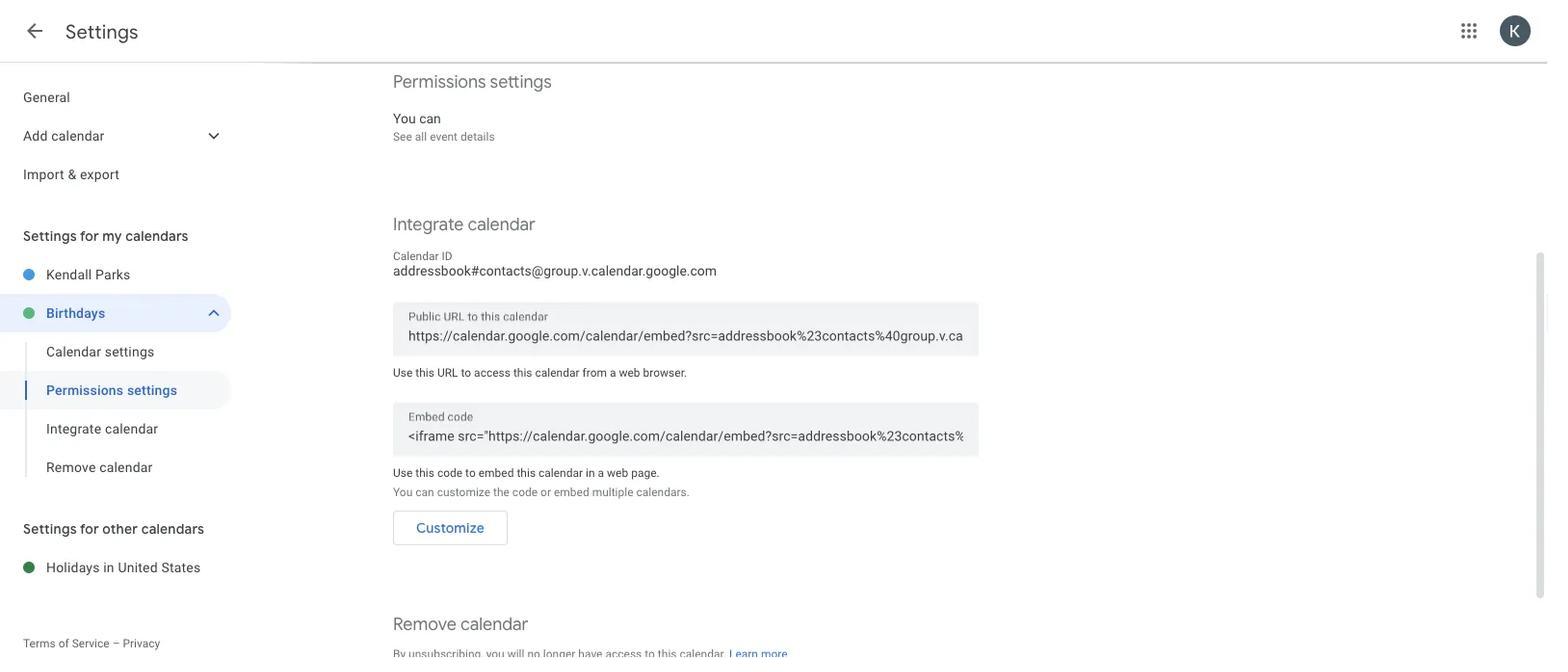Task type: locate. For each thing, give the bounding box(es) containing it.
customize
[[416, 519, 485, 537]]

1 vertical spatial in
[[103, 559, 114, 575]]

1 vertical spatial web
[[607, 466, 628, 479]]

2 use from the top
[[393, 466, 413, 479]]

group
[[0, 332, 231, 487]]

0 vertical spatial you
[[393, 110, 416, 126]]

1 vertical spatial can
[[416, 485, 434, 499]]

settings up "details"
[[490, 71, 552, 93]]

to right url
[[461, 366, 471, 379]]

settings up holidays
[[23, 520, 77, 538]]

tree containing general
[[0, 78, 231, 194]]

you left customize
[[393, 485, 413, 499]]

integrate down calendar settings
[[46, 421, 101, 437]]

1 vertical spatial you
[[393, 485, 413, 499]]

0 horizontal spatial a
[[598, 466, 604, 479]]

0 vertical spatial for
[[80, 227, 99, 245]]

1 horizontal spatial integrate calendar
[[393, 213, 536, 236]]

to
[[461, 366, 471, 379], [466, 466, 476, 479]]

1 vertical spatial embed
[[554, 485, 589, 499]]

code
[[437, 466, 463, 479], [513, 485, 538, 499]]

calendar for calendar settings
[[46, 344, 101, 359]]

calendars right my
[[126, 227, 189, 245]]

settings for my calendars
[[23, 227, 189, 245]]

calendars.
[[637, 485, 690, 499]]

united
[[118, 559, 158, 575]]

embed
[[479, 466, 514, 479], [554, 485, 589, 499]]

1 vertical spatial integrate calendar
[[46, 421, 158, 437]]

remove calendar
[[46, 459, 153, 475], [393, 613, 528, 636]]

permissions settings up you can see all event details
[[393, 71, 552, 93]]

use this url to access this calendar from a web browser.
[[393, 366, 687, 379]]

web right from
[[619, 366, 640, 379]]

1 horizontal spatial a
[[610, 366, 616, 379]]

embed right or in the bottom left of the page
[[554, 485, 589, 499]]

0 horizontal spatial remove calendar
[[46, 459, 153, 475]]

import
[[23, 166, 64, 182]]

0 vertical spatial calendar
[[393, 250, 439, 263]]

integrate
[[393, 213, 464, 236], [46, 421, 101, 437]]

holidays in united states
[[46, 559, 201, 575]]

None text field
[[409, 423, 964, 450]]

calendars up states
[[141, 520, 204, 538]]

1 vertical spatial code
[[513, 485, 538, 499]]

privacy
[[123, 637, 160, 650]]

this left url
[[416, 366, 435, 379]]

a right from
[[610, 366, 616, 379]]

1 use from the top
[[393, 366, 413, 379]]

this
[[416, 366, 435, 379], [514, 366, 532, 379], [416, 466, 435, 479], [517, 466, 536, 479]]

0 horizontal spatial embed
[[479, 466, 514, 479]]

1 vertical spatial calendar
[[46, 344, 101, 359]]

1 horizontal spatial embed
[[554, 485, 589, 499]]

holidays
[[46, 559, 100, 575]]

1 horizontal spatial remove
[[393, 613, 457, 636]]

calendars for settings for my calendars
[[126, 227, 189, 245]]

calendar id addressbook#contacts@group.v.calendar.google.com
[[393, 250, 717, 279]]

access
[[474, 366, 511, 379]]

1 horizontal spatial calendar
[[393, 250, 439, 263]]

a up 'multiple' on the left bottom
[[598, 466, 604, 479]]

calendar down birthdays
[[46, 344, 101, 359]]

0 horizontal spatial integrate
[[46, 421, 101, 437]]

1 vertical spatial remove calendar
[[393, 613, 528, 636]]

0 vertical spatial settings
[[66, 19, 139, 44]]

in inside tree item
[[103, 559, 114, 575]]

0 vertical spatial permissions settings
[[393, 71, 552, 93]]

1 you from the top
[[393, 110, 416, 126]]

1 vertical spatial permissions
[[46, 382, 124, 398]]

to for access
[[461, 366, 471, 379]]

in up 'multiple' on the left bottom
[[586, 466, 595, 479]]

can up all
[[419, 110, 441, 126]]

0 vertical spatial calendars
[[126, 227, 189, 245]]

settings down calendar settings
[[127, 382, 177, 398]]

None text field
[[409, 323, 964, 350]]

0 horizontal spatial code
[[437, 466, 463, 479]]

integrate up id
[[393, 213, 464, 236]]

you for you can see all event details
[[393, 110, 416, 126]]

0 vertical spatial embed
[[479, 466, 514, 479]]

calendar
[[393, 250, 439, 263], [46, 344, 101, 359]]

kendall
[[46, 266, 92, 282]]

settings right go back icon
[[66, 19, 139, 44]]

can inside you can see all event details
[[419, 110, 441, 126]]

0 vertical spatial integrate
[[393, 213, 464, 236]]

calendars
[[126, 227, 189, 245], [141, 520, 204, 538]]

code down use this code to embed this calendar in a web page. at bottom
[[513, 485, 538, 499]]

1 horizontal spatial code
[[513, 485, 538, 499]]

settings up kendall at the left top of page
[[23, 227, 77, 245]]

web up 'multiple' on the left bottom
[[607, 466, 628, 479]]

web
[[619, 366, 640, 379], [607, 466, 628, 479]]

0 horizontal spatial calendar
[[46, 344, 101, 359]]

can for you can customize the code or embed multiple calendars.
[[416, 485, 434, 499]]

1 vertical spatial to
[[466, 466, 476, 479]]

&
[[68, 166, 76, 182]]

integrate calendar down calendar settings
[[46, 421, 158, 437]]

permissions settings
[[393, 71, 552, 93], [46, 382, 177, 398]]

holidays in united states tree item
[[0, 548, 231, 587]]

calendar inside calendar id addressbook#contacts@group.v.calendar.google.com
[[393, 250, 439, 263]]

settings for settings for other calendars
[[23, 520, 77, 538]]

1 vertical spatial a
[[598, 466, 604, 479]]

to up customize
[[466, 466, 476, 479]]

for for my
[[80, 227, 99, 245]]

settings for my calendars tree
[[0, 255, 231, 487]]

settings
[[490, 71, 552, 93], [105, 344, 155, 359], [127, 382, 177, 398]]

use for use this url to access this calendar from a web browser.
[[393, 366, 413, 379]]

calendars for settings for other calendars
[[141, 520, 204, 538]]

code up customize
[[437, 466, 463, 479]]

0 horizontal spatial in
[[103, 559, 114, 575]]

use
[[393, 366, 413, 379], [393, 466, 413, 479]]

to for embed
[[466, 466, 476, 479]]

0 vertical spatial to
[[461, 366, 471, 379]]

terms of service link
[[23, 637, 110, 650]]

1 vertical spatial calendars
[[141, 520, 204, 538]]

0 horizontal spatial permissions settings
[[46, 382, 177, 398]]

a
[[610, 366, 616, 379], [598, 466, 604, 479]]

all
[[415, 130, 427, 144]]

0 vertical spatial web
[[619, 366, 640, 379]]

0 vertical spatial settings
[[490, 71, 552, 93]]

calendar for calendar id addressbook#contacts@group.v.calendar.google.com
[[393, 250, 439, 263]]

0 vertical spatial remove calendar
[[46, 459, 153, 475]]

embed up the
[[479, 466, 514, 479]]

permissions down calendar settings
[[46, 382, 124, 398]]

1 vertical spatial for
[[80, 520, 99, 538]]

0 vertical spatial permissions
[[393, 71, 486, 93]]

calendar inside group
[[46, 344, 101, 359]]

1 horizontal spatial in
[[586, 466, 595, 479]]

tree
[[0, 78, 231, 194]]

0 vertical spatial can
[[419, 110, 441, 126]]

you inside you can see all event details
[[393, 110, 416, 126]]

other
[[102, 520, 138, 538]]

for left my
[[80, 227, 99, 245]]

can left customize
[[416, 485, 434, 499]]

0 horizontal spatial remove
[[46, 459, 96, 475]]

remove
[[46, 459, 96, 475], [393, 613, 457, 636]]

you up see
[[393, 110, 416, 126]]

integrate inside group
[[46, 421, 101, 437]]

id
[[442, 250, 453, 263]]

calendar
[[51, 128, 105, 144], [468, 213, 536, 236], [535, 366, 580, 379], [105, 421, 158, 437], [99, 459, 153, 475], [539, 466, 583, 479], [461, 613, 528, 636]]

export
[[80, 166, 120, 182]]

1 vertical spatial permissions settings
[[46, 382, 177, 398]]

integrate calendar
[[393, 213, 536, 236], [46, 421, 158, 437]]

can
[[419, 110, 441, 126], [416, 485, 434, 499]]

2 you from the top
[[393, 485, 413, 499]]

0 vertical spatial integrate calendar
[[393, 213, 536, 236]]

import & export
[[23, 166, 120, 182]]

0 horizontal spatial permissions
[[46, 382, 124, 398]]

holidays in united states link
[[46, 548, 231, 587]]

the
[[493, 485, 510, 499]]

1 for from the top
[[80, 227, 99, 245]]

settings heading
[[66, 19, 139, 44]]

2 vertical spatial settings
[[23, 520, 77, 538]]

settings down birthdays link
[[105, 344, 155, 359]]

in left united
[[103, 559, 114, 575]]

in
[[586, 466, 595, 479], [103, 559, 114, 575]]

0 horizontal spatial integrate calendar
[[46, 421, 158, 437]]

customize
[[437, 485, 491, 499]]

0 vertical spatial use
[[393, 366, 413, 379]]

states
[[161, 559, 201, 575]]

you
[[393, 110, 416, 126], [393, 485, 413, 499]]

kendall parks
[[46, 266, 131, 282]]

integrate calendar up id
[[393, 213, 536, 236]]

permissions settings down calendar settings
[[46, 382, 177, 398]]

integrate calendar inside settings for my calendars tree
[[46, 421, 158, 437]]

0 vertical spatial remove
[[46, 459, 96, 475]]

0 vertical spatial in
[[586, 466, 595, 479]]

2 for from the top
[[80, 520, 99, 538]]

permissions up you can see all event details
[[393, 71, 486, 93]]

settings
[[66, 19, 139, 44], [23, 227, 77, 245], [23, 520, 77, 538]]

1 vertical spatial use
[[393, 466, 413, 479]]

0 vertical spatial a
[[610, 366, 616, 379]]

kendall parks tree item
[[0, 255, 231, 294]]

1 vertical spatial integrate
[[46, 421, 101, 437]]

this up you can customize the code or embed multiple calendars.
[[517, 466, 536, 479]]

permissions
[[393, 71, 486, 93], [46, 382, 124, 398]]

calendar left id
[[393, 250, 439, 263]]

1 vertical spatial remove
[[393, 613, 457, 636]]

go back image
[[23, 19, 46, 42]]

for
[[80, 227, 99, 245], [80, 520, 99, 538]]

for left other
[[80, 520, 99, 538]]

web for page.
[[607, 466, 628, 479]]

remove calendar inside settings for my calendars tree
[[46, 459, 153, 475]]

1 vertical spatial settings
[[23, 227, 77, 245]]



Task type: describe. For each thing, give the bounding box(es) containing it.
–
[[112, 637, 120, 650]]

from
[[583, 366, 607, 379]]

use for use this code to embed this calendar in a web page.
[[393, 466, 413, 479]]

see
[[393, 130, 412, 144]]

browser.
[[643, 366, 687, 379]]

parks
[[96, 266, 131, 282]]

calendar settings
[[46, 344, 155, 359]]

event
[[430, 130, 458, 144]]

birthdays
[[46, 305, 105, 321]]

permissions inside settings for my calendars tree
[[46, 382, 124, 398]]

1 horizontal spatial permissions settings
[[393, 71, 552, 93]]

a for in
[[598, 466, 604, 479]]

1 horizontal spatial remove calendar
[[393, 613, 528, 636]]

general
[[23, 89, 70, 105]]

you can see all event details
[[393, 110, 495, 144]]

for for other
[[80, 520, 99, 538]]

can for you can see all event details
[[419, 110, 441, 126]]

of
[[58, 637, 69, 650]]

this up customize
[[416, 466, 435, 479]]

calendar inside tree
[[51, 128, 105, 144]]

multiple
[[592, 485, 634, 499]]

addressbook#contacts@group.v.calendar.google.com
[[393, 263, 717, 279]]

1 vertical spatial settings
[[105, 344, 155, 359]]

2 vertical spatial settings
[[127, 382, 177, 398]]

1 horizontal spatial permissions
[[393, 71, 486, 93]]

a for from
[[610, 366, 616, 379]]

web for browser.
[[619, 366, 640, 379]]

add
[[23, 128, 48, 144]]

my
[[102, 227, 122, 245]]

terms
[[23, 637, 56, 650]]

terms of service – privacy
[[23, 637, 160, 650]]

use this code to embed this calendar in a web page.
[[393, 466, 660, 479]]

privacy link
[[123, 637, 160, 650]]

add calendar
[[23, 128, 105, 144]]

service
[[72, 637, 110, 650]]

birthdays tree item
[[0, 294, 231, 332]]

0 vertical spatial code
[[437, 466, 463, 479]]

settings for settings for my calendars
[[23, 227, 77, 245]]

url
[[437, 366, 458, 379]]

details
[[461, 130, 495, 144]]

1 horizontal spatial integrate
[[393, 213, 464, 236]]

settings for settings
[[66, 19, 139, 44]]

this right access
[[514, 366, 532, 379]]

or
[[541, 485, 551, 499]]

birthdays link
[[46, 294, 197, 332]]

page.
[[631, 466, 660, 479]]

remove inside settings for my calendars tree
[[46, 459, 96, 475]]

group containing calendar settings
[[0, 332, 231, 487]]

permissions settings inside settings for my calendars tree
[[46, 382, 177, 398]]

settings for other calendars
[[23, 520, 204, 538]]

you can customize the code or embed multiple calendars.
[[393, 485, 690, 499]]

you for you can customize the code or embed multiple calendars.
[[393, 485, 413, 499]]



Task type: vqa. For each thing, say whether or not it's contained in the screenshot.
bottommost '26'
no



